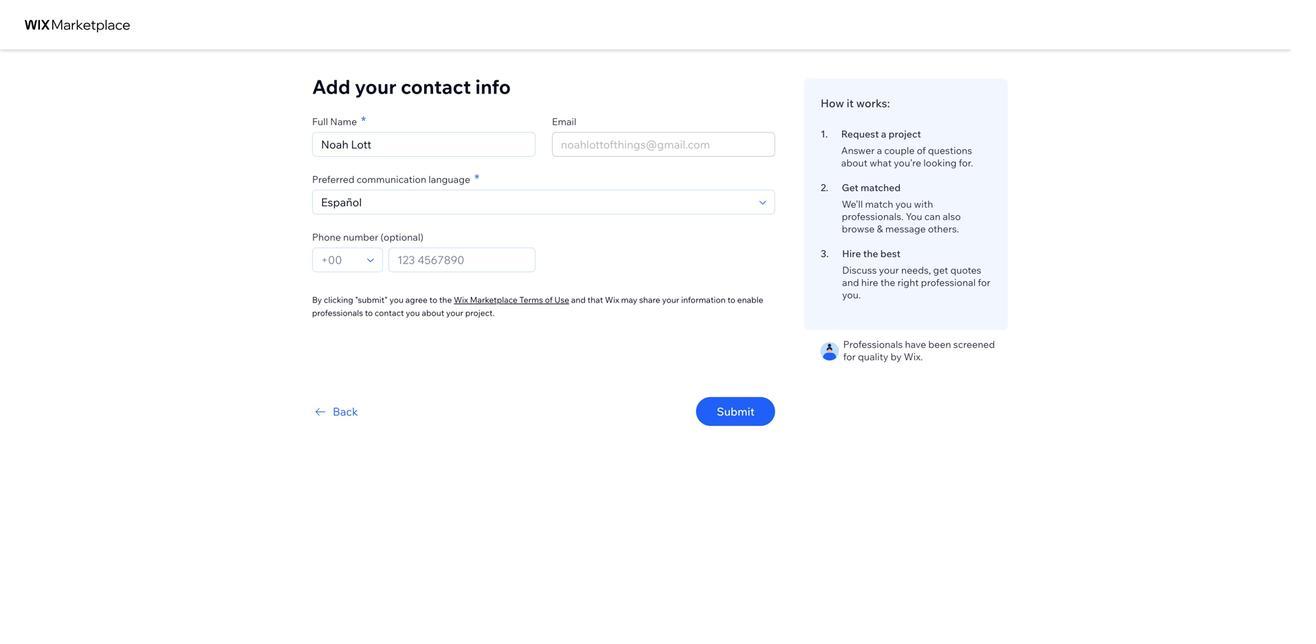 Task type: describe. For each thing, give the bounding box(es) containing it.
by
[[891, 351, 902, 363]]

&
[[877, 223, 883, 235]]

get matched we'll match you with professionals. you can also browse & message others.
[[842, 182, 961, 235]]

1 vertical spatial a
[[877, 144, 882, 156]]

2 horizontal spatial to
[[728, 295, 736, 305]]

1
[[821, 128, 826, 140]]

your inside hire the best discuss your needs, get quotes and hire the right professional for you.
[[879, 264, 899, 276]]

it
[[847, 96, 854, 110]]

full
[[312, 116, 328, 128]]

Full Name field
[[317, 133, 531, 156]]

quality
[[858, 351, 889, 363]]

others.
[[928, 223, 960, 235]]

couple
[[885, 144, 915, 156]]

wix inside and that wix may share your information to enable professionals to contact you about your project.
[[605, 295, 620, 305]]

get
[[842, 182, 859, 194]]

message
[[886, 223, 926, 235]]

works:
[[857, 96, 890, 110]]

what
[[870, 157, 892, 169]]

preferred communication language *
[[312, 171, 480, 186]]

can
[[925, 210, 941, 222]]

best
[[881, 248, 901, 260]]

get
[[934, 264, 949, 276]]

name
[[330, 116, 357, 128]]

full name *
[[312, 113, 366, 129]]

submit
[[717, 405, 755, 419]]

(optional)
[[381, 231, 424, 243]]

with
[[914, 198, 934, 210]]

professionals have been screened for quality by wix.
[[844, 338, 995, 363]]

1 vertical spatial of
[[545, 295, 553, 305]]

back
[[333, 405, 358, 419]]

you inside "get matched we'll match you with professionals. you can also browse & message others."
[[896, 198, 912, 210]]

phone
[[312, 231, 341, 243]]

0 vertical spatial *
[[361, 113, 366, 129]]

hire the best discuss your needs, get quotes and hire the right professional for you.
[[843, 248, 991, 301]]

screened
[[954, 338, 995, 350]]

you're
[[894, 157, 922, 169]]

contact inside and that wix may share your information to enable professionals to contact you about your project.
[[375, 308, 404, 318]]

3 .
[[821, 248, 829, 260]]

discuss
[[843, 264, 877, 276]]

communication
[[357, 173, 427, 185]]

terms
[[520, 295, 543, 305]]

for inside professionals have been screened for quality by wix.
[[844, 351, 856, 363]]

professionals.
[[842, 210, 904, 222]]

add
[[312, 75, 351, 99]]

browse
[[842, 223, 875, 235]]

Preferred communication language field
[[317, 191, 756, 214]]

professional
[[921, 276, 976, 289]]

we'll
[[842, 198, 863, 210]]

2 horizontal spatial the
[[881, 276, 896, 289]]

preferred
[[312, 173, 355, 185]]

. for 1
[[826, 128, 828, 140]]

your down by clicking "submit" you agree to the wix marketplace terms of use
[[446, 308, 464, 318]]

about inside and that wix may share your information to enable professionals to contact you about your project.
[[422, 308, 445, 318]]

how
[[821, 96, 845, 110]]

2
[[821, 182, 826, 194]]



Task type: vqa. For each thing, say whether or not it's contained in the screenshot.
Discuss
yes



Task type: locate. For each thing, give the bounding box(es) containing it.
that
[[588, 295, 603, 305]]

0 vertical spatial a
[[881, 128, 887, 140]]

1 .
[[821, 128, 828, 140]]

matched
[[861, 182, 901, 194]]

0 vertical spatial contact
[[401, 75, 471, 99]]

you.
[[843, 289, 861, 301]]

match
[[865, 198, 894, 210]]

about inside request a project answer a couple of questions about what you're looking for.
[[842, 157, 868, 169]]

"submit"
[[355, 295, 388, 305]]

a left "project"
[[881, 128, 887, 140]]

1 vertical spatial *
[[475, 171, 480, 186]]

1 horizontal spatial to
[[430, 295, 438, 305]]

contact
[[401, 75, 471, 99], [375, 308, 404, 318]]

quotes
[[951, 264, 982, 276]]

needs,
[[902, 264, 931, 276]]

0 horizontal spatial and
[[571, 295, 586, 305]]

1 horizontal spatial you
[[406, 308, 420, 318]]

about
[[842, 157, 868, 169], [422, 308, 445, 318]]

hire
[[862, 276, 879, 289]]

1 vertical spatial contact
[[375, 308, 404, 318]]

1 vertical spatial you
[[390, 295, 404, 305]]

a up what at the top of page
[[877, 144, 882, 156]]

and
[[843, 276, 859, 289], [571, 295, 586, 305]]

information
[[681, 295, 726, 305]]

1 horizontal spatial phone number (optional) field
[[393, 248, 531, 272]]

of left use
[[545, 295, 553, 305]]

2 vertical spatial the
[[439, 295, 452, 305]]

1 horizontal spatial wix
[[605, 295, 620, 305]]

1 vertical spatial and
[[571, 295, 586, 305]]

of up you're
[[917, 144, 926, 156]]

2 wix from the left
[[605, 295, 620, 305]]

* right name
[[361, 113, 366, 129]]

0 vertical spatial the
[[864, 248, 879, 260]]

your right share
[[662, 295, 680, 305]]

for inside hire the best discuss your needs, get quotes and hire the right professional for you.
[[978, 276, 991, 289]]

you
[[906, 210, 923, 222]]

questions
[[928, 144, 973, 156]]

been
[[929, 338, 952, 350]]

for down quotes at the right top of the page
[[978, 276, 991, 289]]

wix right that
[[605, 295, 620, 305]]

0 horizontal spatial phone number (optional) field
[[317, 248, 363, 272]]

right
[[898, 276, 919, 289]]

contact left info
[[401, 75, 471, 99]]

3
[[821, 248, 827, 260]]

you down agree
[[406, 308, 420, 318]]

0 horizontal spatial the
[[439, 295, 452, 305]]

0 horizontal spatial for
[[844, 351, 856, 363]]

professionals
[[844, 338, 903, 350]]

Email field
[[557, 133, 771, 156]]

may
[[621, 295, 638, 305]]

of
[[917, 144, 926, 156], [545, 295, 553, 305]]

. for 2
[[826, 182, 829, 194]]

language
[[429, 173, 470, 185]]

number
[[343, 231, 379, 243]]

1 horizontal spatial about
[[842, 157, 868, 169]]

. left 'hire'
[[827, 248, 829, 260]]

for
[[978, 276, 991, 289], [844, 351, 856, 363]]

also
[[943, 210, 961, 222]]

0 vertical spatial you
[[896, 198, 912, 210]]

have
[[905, 338, 927, 350]]

agree
[[406, 295, 428, 305]]

1 horizontal spatial for
[[978, 276, 991, 289]]

to right agree
[[430, 295, 438, 305]]

0 horizontal spatial you
[[390, 295, 404, 305]]

how it works:
[[821, 96, 890, 110]]

of inside request a project answer a couple of questions about what you're looking for.
[[917, 144, 926, 156]]

about down answer
[[842, 157, 868, 169]]

looking
[[924, 157, 957, 169]]

project.
[[465, 308, 495, 318]]

request
[[842, 128, 879, 140]]

wix.
[[904, 351, 923, 363]]

you up you at right
[[896, 198, 912, 210]]

submit button
[[696, 397, 776, 426]]

1 horizontal spatial of
[[917, 144, 926, 156]]

a
[[881, 128, 887, 140], [877, 144, 882, 156]]

. down how
[[826, 128, 828, 140]]

phone number (optional) field up by clicking "submit" you agree to the wix marketplace terms of use
[[393, 248, 531, 272]]

and up "you." on the right
[[843, 276, 859, 289]]

2 vertical spatial .
[[827, 248, 829, 260]]

your
[[355, 75, 397, 99], [879, 264, 899, 276], [662, 295, 680, 305], [446, 308, 464, 318]]

you inside and that wix may share your information to enable professionals to contact you about your project.
[[406, 308, 420, 318]]

1 vertical spatial .
[[826, 182, 829, 194]]

0 horizontal spatial wix
[[454, 295, 468, 305]]

0 vertical spatial and
[[843, 276, 859, 289]]

answer
[[842, 144, 875, 156]]

share
[[639, 295, 661, 305]]

marketplace
[[470, 295, 518, 305]]

wix marketplace terms of use link
[[454, 294, 570, 306]]

2 horizontal spatial you
[[896, 198, 912, 210]]

your down best
[[879, 264, 899, 276]]

your right add
[[355, 75, 397, 99]]

1 horizontal spatial and
[[843, 276, 859, 289]]

you left agree
[[390, 295, 404, 305]]

2 .
[[821, 182, 829, 194]]

0 horizontal spatial about
[[422, 308, 445, 318]]

to
[[430, 295, 438, 305], [728, 295, 736, 305], [365, 308, 373, 318]]

contact down "submit"
[[375, 308, 404, 318]]

wix up project.
[[454, 295, 468, 305]]

email
[[552, 116, 577, 128]]

0 vertical spatial .
[[826, 128, 828, 140]]

0 horizontal spatial of
[[545, 295, 553, 305]]

the
[[864, 248, 879, 260], [881, 276, 896, 289], [439, 295, 452, 305]]

1 horizontal spatial *
[[475, 171, 480, 186]]

the right hire
[[881, 276, 896, 289]]

request a project answer a couple of questions about what you're looking for.
[[842, 128, 974, 169]]

1 vertical spatial about
[[422, 308, 445, 318]]

project
[[889, 128, 921, 140]]

back button
[[312, 403, 358, 420]]

add your contact info
[[312, 75, 511, 99]]

1 vertical spatial the
[[881, 276, 896, 289]]

professionals
[[312, 308, 363, 318]]

about down by clicking "submit" you agree to the wix marketplace terms of use
[[422, 308, 445, 318]]

0 horizontal spatial *
[[361, 113, 366, 129]]

enable
[[738, 295, 764, 305]]

and that wix may share your information to enable professionals to contact you about your project.
[[312, 295, 764, 318]]

for left "quality"
[[844, 351, 856, 363]]

. for 3
[[827, 248, 829, 260]]

wix
[[454, 295, 468, 305], [605, 295, 620, 305]]

by clicking "submit" you agree to the wix marketplace terms of use
[[312, 295, 570, 305]]

and inside hire the best discuss your needs, get quotes and hire the right professional for you.
[[843, 276, 859, 289]]

info
[[476, 75, 511, 99]]

1 horizontal spatial the
[[864, 248, 879, 260]]

1 phone number (optional) field from the left
[[317, 248, 363, 272]]

and right use
[[571, 295, 586, 305]]

the right agree
[[439, 295, 452, 305]]

0 vertical spatial for
[[978, 276, 991, 289]]

1 vertical spatial for
[[844, 351, 856, 363]]

.
[[826, 128, 828, 140], [826, 182, 829, 194], [827, 248, 829, 260]]

Phone number (optional) field
[[317, 248, 363, 272], [393, 248, 531, 272]]

0 vertical spatial of
[[917, 144, 926, 156]]

* right language
[[475, 171, 480, 186]]

hire
[[843, 248, 861, 260]]

2 vertical spatial you
[[406, 308, 420, 318]]

to down "submit"
[[365, 308, 373, 318]]

phone number (optional)
[[312, 231, 424, 243]]

2 phone number (optional) field from the left
[[393, 248, 531, 272]]

you
[[896, 198, 912, 210], [390, 295, 404, 305], [406, 308, 420, 318]]

the right 'hire'
[[864, 248, 879, 260]]

*
[[361, 113, 366, 129], [475, 171, 480, 186]]

use
[[555, 295, 570, 305]]

and inside and that wix may share your information to enable professionals to contact you about your project.
[[571, 295, 586, 305]]

for.
[[959, 157, 974, 169]]

by
[[312, 295, 322, 305]]

. left get
[[826, 182, 829, 194]]

0 horizontal spatial to
[[365, 308, 373, 318]]

0 vertical spatial about
[[842, 157, 868, 169]]

to left enable
[[728, 295, 736, 305]]

phone number (optional) field down "phone"
[[317, 248, 363, 272]]

1 wix from the left
[[454, 295, 468, 305]]

clicking
[[324, 295, 353, 305]]



